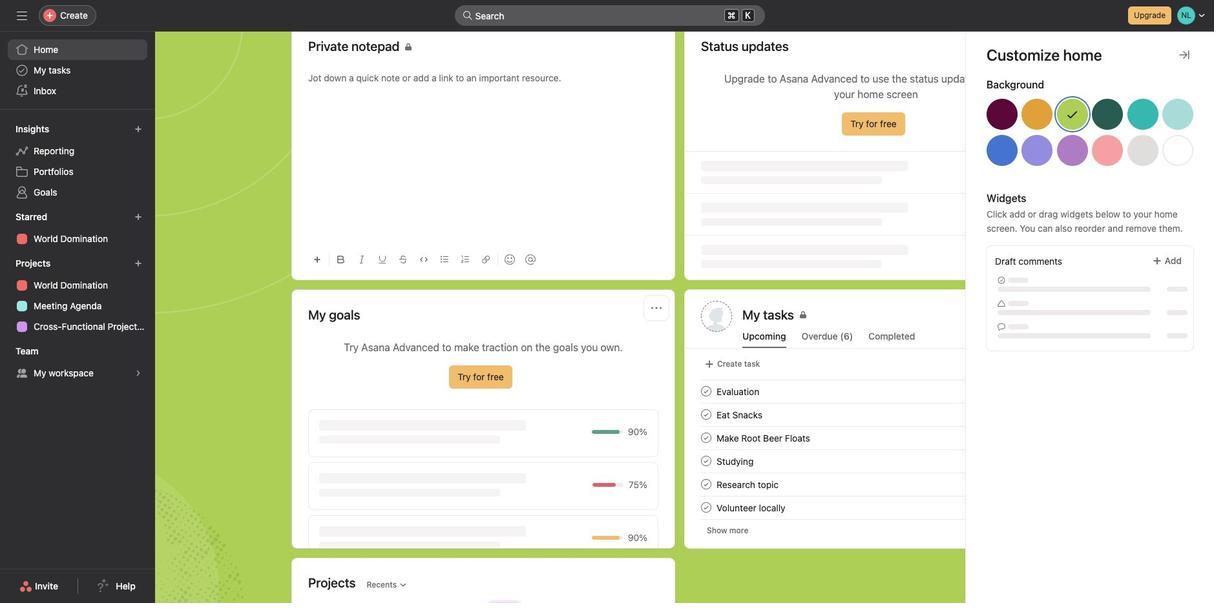 Task type: vqa. For each thing, say whether or not it's contained in the screenshot.
Underline image
yes



Task type: locate. For each thing, give the bounding box(es) containing it.
1 vertical spatial mark complete image
[[699, 430, 714, 446]]

1 vertical spatial mark complete checkbox
[[699, 454, 714, 469]]

Search tasks, projects, and more text field
[[455, 5, 765, 26]]

teams element
[[0, 340, 155, 387]]

None field
[[455, 5, 765, 26]]

4 mark complete image from the top
[[699, 500, 714, 516]]

add items to starred image
[[134, 213, 142, 221]]

4 mark complete checkbox from the top
[[699, 500, 714, 516]]

toolbar
[[308, 245, 659, 274]]

new project or portfolio image
[[134, 260, 142, 268]]

mark complete image
[[699, 407, 714, 423], [699, 430, 714, 446]]

0 vertical spatial mark complete image
[[699, 407, 714, 423]]

link image
[[482, 256, 490, 264]]

starred element
[[0, 206, 155, 252]]

Mark complete checkbox
[[699, 384, 714, 399], [699, 430, 714, 446], [699, 477, 714, 492], [699, 500, 714, 516]]

italics image
[[358, 256, 366, 264]]

insert an object image
[[313, 256, 321, 264]]

mark complete image for 3rd mark complete option
[[699, 477, 714, 492]]

3 mark complete checkbox from the top
[[699, 477, 714, 492]]

1 mark complete image from the top
[[699, 384, 714, 399]]

see details, my workspace image
[[134, 370, 142, 377]]

Mark complete checkbox
[[699, 407, 714, 423], [699, 454, 714, 469]]

2 mark complete image from the top
[[699, 430, 714, 446]]

numbered list image
[[461, 256, 469, 264]]

bold image
[[337, 256, 345, 264]]

1 mark complete image from the top
[[699, 407, 714, 423]]

0 vertical spatial mark complete checkbox
[[699, 407, 714, 423]]

hide sidebar image
[[17, 10, 27, 21]]

2 mark complete checkbox from the top
[[699, 430, 714, 446]]

close customization pane image
[[1180, 50, 1190, 60]]

at mention image
[[525, 255, 536, 265]]

1 mark complete checkbox from the top
[[699, 384, 714, 399]]

option group
[[987, 99, 1194, 171]]

mark complete image
[[699, 384, 714, 399], [699, 454, 714, 469], [699, 477, 714, 492], [699, 500, 714, 516]]

3 mark complete image from the top
[[699, 477, 714, 492]]



Task type: describe. For each thing, give the bounding box(es) containing it.
strikethrough image
[[399, 256, 407, 264]]

bulleted list image
[[441, 256, 449, 264]]

mark complete image for 3rd mark complete option from the bottom
[[699, 430, 714, 446]]

insights element
[[0, 118, 155, 206]]

mark complete image for fourth mark complete option from the top
[[699, 500, 714, 516]]

code image
[[420, 256, 428, 264]]

new insights image
[[134, 125, 142, 133]]

global element
[[0, 32, 155, 109]]

add profile photo image
[[701, 301, 732, 332]]

mark complete image for second mark complete checkbox from the bottom
[[699, 407, 714, 423]]

2 mark complete checkbox from the top
[[699, 454, 714, 469]]

underline image
[[379, 256, 387, 264]]

mark complete image for 4th mark complete option from the bottom
[[699, 384, 714, 399]]

1 mark complete checkbox from the top
[[699, 407, 714, 423]]

2 mark complete image from the top
[[699, 454, 714, 469]]

prominent image
[[462, 10, 473, 21]]

projects element
[[0, 252, 155, 340]]



